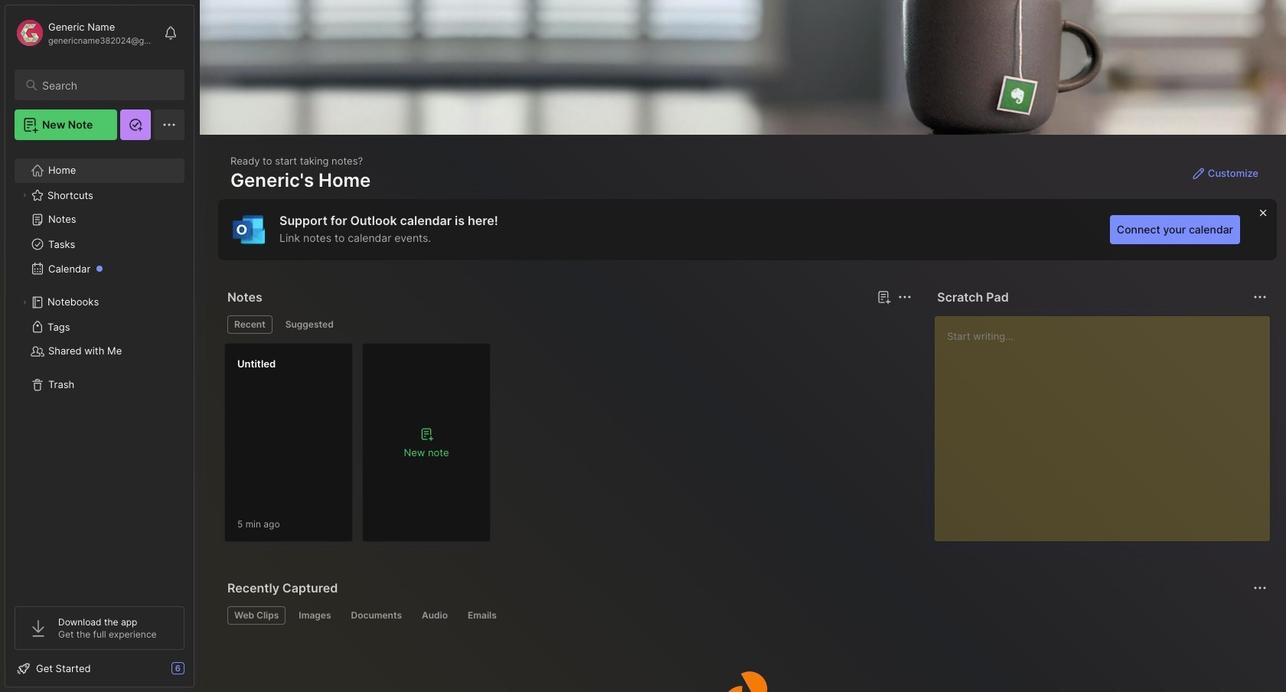 Task type: locate. For each thing, give the bounding box(es) containing it.
0 vertical spatial tab list
[[227, 315, 910, 334]]

None search field
[[42, 76, 171, 94]]

tree
[[5, 149, 194, 593]]

1 vertical spatial more actions image
[[1251, 579, 1269, 597]]

more actions image
[[1251, 288, 1269, 306]]

Account field
[[15, 18, 156, 48]]

expand notebooks image
[[20, 298, 29, 307]]

row group
[[224, 343, 500, 551]]

more actions image
[[896, 288, 914, 306], [1251, 579, 1269, 597]]

tab
[[227, 315, 272, 334], [278, 315, 340, 334], [227, 606, 286, 625], [292, 606, 338, 625], [344, 606, 409, 625], [415, 606, 455, 625], [461, 606, 504, 625]]

Start writing… text field
[[947, 316, 1269, 529]]

click to collapse image
[[193, 664, 205, 682]]

1 vertical spatial tab list
[[227, 606, 1265, 625]]

0 vertical spatial more actions image
[[896, 288, 914, 306]]

main element
[[0, 0, 199, 692]]

1 tab list from the top
[[227, 315, 910, 334]]

2 tab list from the top
[[227, 606, 1265, 625]]

tab list
[[227, 315, 910, 334], [227, 606, 1265, 625]]

More actions field
[[894, 286, 916, 308], [1249, 286, 1271, 308], [1249, 577, 1271, 599]]

0 horizontal spatial more actions image
[[896, 288, 914, 306]]



Task type: vqa. For each thing, say whether or not it's contained in the screenshot.
all
no



Task type: describe. For each thing, give the bounding box(es) containing it.
1 horizontal spatial more actions image
[[1251, 579, 1269, 597]]

tree inside the main element
[[5, 149, 194, 593]]

Help and Learning task checklist field
[[5, 656, 194, 681]]

none search field inside the main element
[[42, 76, 171, 94]]

Search text field
[[42, 78, 171, 93]]



